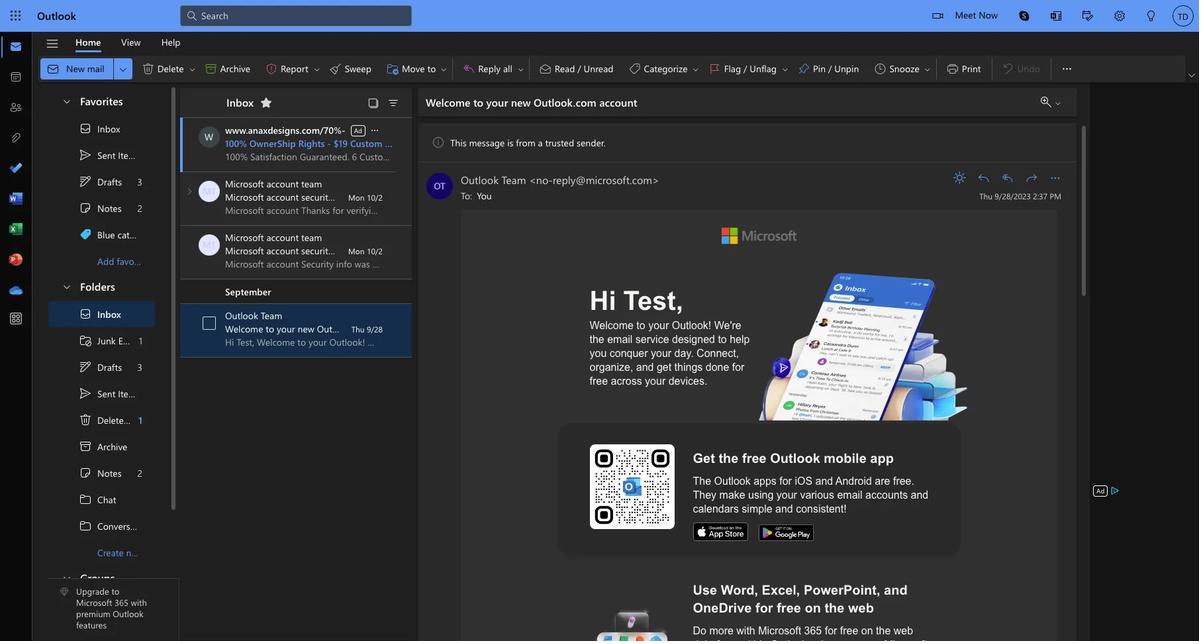 Task type: vqa. For each thing, say whether or not it's contained in the screenshot.
Thu
yes



Task type: locate. For each thing, give the bounding box(es) containing it.
0 vertical spatial  sent items
[[79, 148, 140, 162]]

sent down the favorites tree item
[[97, 149, 116, 161]]

microsoft account team image right  dropdown button
[[199, 181, 220, 202]]

 drafts up  tree item
[[79, 175, 122, 188]]


[[947, 62, 960, 76]]

1 vertical spatial 
[[79, 413, 92, 427]]

/ right pin
[[829, 62, 832, 75]]

2 notes from the top
[[97, 467, 122, 479]]

1 horizontal spatial 
[[1002, 172, 1015, 185]]

0 vertical spatial archive
[[220, 62, 250, 75]]

added
[[372, 244, 398, 257]]

 right 
[[1055, 99, 1063, 107]]

mon 10/2 down verification
[[348, 246, 383, 256]]

0 vertical spatial microsoft account team image
[[199, 181, 220, 202]]

powerpoint,
[[804, 583, 881, 598]]

tab list
[[66, 32, 191, 52]]

 button inside folders tree item
[[55, 274, 78, 299]]

1 vertical spatial from
[[717, 639, 738, 641]]

your
[[487, 95, 508, 109], [649, 320, 669, 331], [277, 323, 295, 335], [651, 347, 672, 359], [645, 375, 666, 387], [777, 490, 798, 501], [839, 639, 859, 641]]

tags group
[[532, 56, 934, 82]]

 inside 'email message' element
[[1049, 172, 1063, 185]]

microsoft account team image for mt checkbox
[[199, 181, 220, 202]]

mon 10/2
[[348, 192, 383, 203], [348, 246, 383, 256]]

1 sent from the top
[[97, 149, 116, 161]]

to: you
[[461, 189, 492, 202]]

categorize
[[644, 62, 688, 75]]

 right delete
[[188, 65, 196, 73]]

1  from the top
[[79, 201, 92, 215]]

 inbox for first  'tree item'
[[79, 122, 120, 135]]

 sent items up deleted
[[79, 387, 140, 400]]

team for was
[[301, 231, 322, 244]]

2 mon 10/2 from the top
[[348, 246, 383, 256]]

1 mt from the top
[[202, 185, 216, 197]]

 button right all
[[516, 58, 527, 79]]

ios
[[795, 476, 813, 487]]

2  drafts from the top
[[79, 360, 122, 374]]

1  from the top
[[79, 493, 92, 506]]

 inside favorites tree
[[79, 175, 92, 188]]

now right meet
[[979, 9, 998, 21]]

2 vertical spatial items
[[132, 414, 154, 426]]

/ right read
[[578, 62, 581, 75]]

free down organize,
[[590, 375, 608, 387]]

1 vertical spatial sent
[[97, 387, 116, 400]]

 button for favorites
[[55, 89, 78, 113]]

1 vertical spatial archive
[[97, 440, 127, 453]]

 for  delete 
[[142, 62, 155, 76]]

 tree item
[[48, 221, 155, 248]]

0 vertical spatial  notes
[[79, 201, 122, 215]]

 archive down  tree item
[[79, 440, 127, 453]]

none text field containing to:
[[461, 189, 971, 202]]

mt down mt checkbox
[[202, 238, 216, 251]]

home
[[76, 35, 101, 48]]

outlook right "premium"
[[113, 608, 144, 620]]

email inside the outlook apps for ios and android are free. they make using your various email accounts and calendars simple and consistent!
[[838, 490, 863, 501]]

microsoft account team down ownership
[[225, 178, 322, 190]]

 tree item
[[48, 486, 155, 513], [48, 513, 155, 539]]

 button
[[383, 93, 404, 112]]

 button
[[1041, 0, 1072, 34]]

for inside hi test, welcome to your outlook! we're the email service designed to help you conquer your day. connect, organize, and get things done for free across your devices.
[[733, 361, 745, 373]]

1 vertical spatial team
[[301, 231, 322, 244]]

2  button from the left
[[312, 58, 322, 79]]

drafts for 
[[97, 175, 122, 188]]

1  tree item from the top
[[48, 168, 155, 195]]

onedrive image
[[9, 284, 23, 297]]

mon 10/2 for verification
[[348, 192, 383, 203]]

1 vertical spatial 3
[[138, 361, 142, 373]]

 tree item down the junk
[[48, 354, 155, 380]]

sent inside favorites tree
[[97, 149, 116, 161]]

2  tree item from the top
[[48, 354, 155, 380]]

 inbox for second  'tree item' from the top of the hi test, application
[[79, 307, 121, 321]]

mon for was
[[348, 246, 365, 256]]

2  tree item from the top
[[48, 513, 155, 539]]

0 vertical spatial 365
[[115, 597, 129, 608]]

 inside folders tree item
[[62, 281, 72, 292]]

premium
[[76, 608, 110, 620]]

 button inside the favorites tree item
[[55, 89, 78, 113]]

drafts for 
[[97, 361, 122, 373]]

outlook inside the outlook apps for ios and android are free. they make using your various email accounts and calendars simple and consistent!
[[714, 476, 751, 487]]


[[260, 96, 273, 109]]

1 horizontal spatial thu
[[980, 191, 993, 201]]

 inside tree item
[[79, 413, 92, 427]]

team left <no-
[[502, 173, 526, 187]]

to inside message list 'list box'
[[266, 323, 274, 335]]

0 vertical spatial  button
[[55, 89, 78, 113]]

thu
[[980, 191, 993, 201], [352, 324, 365, 335]]

 inside groups tree item
[[62, 573, 72, 583]]

favorites tree
[[48, 83, 155, 274]]

with down groups tree item
[[131, 597, 147, 608]]

 for 
[[1002, 172, 1015, 185]]


[[265, 62, 278, 76]]

new down powerpoint,
[[862, 639, 882, 641]]

1 notes from the top
[[97, 202, 122, 214]]

1  from the top
[[79, 175, 92, 188]]

3  button from the left
[[516, 58, 527, 79]]

2 / from the left
[[744, 62, 748, 75]]

sweep
[[345, 62, 372, 75]]

www.anaxdesigns.com/70% discount/order now image
[[198, 127, 220, 148]]

 button inside the tags 'group'
[[780, 58, 791, 79]]

1 vertical spatial now
[[414, 124, 434, 136]]

on
[[805, 601, 821, 615], [862, 625, 874, 637]]

logo
[[385, 137, 406, 150]]

notes up the chat
[[97, 467, 122, 479]]

2  from the top
[[79, 466, 92, 480]]

1  inbox from the top
[[79, 122, 120, 135]]

2 microsoft account team image from the top
[[199, 235, 220, 256]]

1 vertical spatial  inbox
[[79, 307, 121, 321]]

1 vertical spatial 
[[79, 387, 92, 400]]

mon 10/2 for was
[[348, 246, 383, 256]]

1 mon from the top
[[348, 192, 365, 203]]

using
[[749, 490, 774, 501], [810, 639, 836, 641]]

your inside the outlook apps for ios and android are free. they make using your various email accounts and calendars simple and consistent!
[[777, 490, 798, 501]]

and inside hi test, welcome to your outlook! we're the email service designed to help you conquer your day. connect, organize, and get things done for free across your devices.
[[636, 361, 654, 373]]

sent
[[97, 149, 116, 161], [97, 387, 116, 400]]

 left the chat
[[79, 493, 92, 506]]

10/2 for verification
[[367, 192, 383, 203]]

2  inbox from the top
[[79, 307, 121, 321]]

1 10/2 from the top
[[367, 192, 383, 203]]

1 vertical spatial  drafts
[[79, 360, 122, 374]]

your up service
[[649, 320, 669, 331]]

0 vertical spatial using
[[749, 490, 774, 501]]

2  notes from the top
[[79, 466, 122, 480]]

/
[[578, 62, 581, 75], [744, 62, 748, 75], [829, 62, 832, 75]]

info for verification
[[335, 191, 351, 203]]

add favorite tree item
[[48, 248, 155, 274]]

1 info from the top
[[335, 191, 351, 203]]

outlook team
[[225, 309, 282, 322]]

1 vertical spatial  button
[[1045, 168, 1067, 189]]

2 down  tree item on the bottom left
[[138, 467, 142, 479]]

2  from the top
[[79, 519, 92, 533]]

0 vertical spatial 
[[79, 148, 92, 162]]

 button for 
[[516, 58, 527, 79]]

 inbox inside tree
[[79, 307, 121, 321]]

3 down email
[[138, 361, 142, 373]]

web inside do more with microsoft 365 for free on the web right from within outlook using your new microsof
[[894, 625, 914, 637]]

0 vertical spatial 3
[[138, 175, 142, 188]]

 archive inside  tree item
[[79, 440, 127, 453]]

0 vertical spatial info
[[335, 191, 351, 203]]

 for 
[[79, 175, 92, 188]]

0 vertical spatial  tree item
[[48, 115, 155, 142]]

2 mon from the top
[[348, 246, 365, 256]]

0 horizontal spatial 365
[[115, 597, 129, 608]]

3 / from the left
[[829, 62, 832, 75]]

/ right flag
[[744, 62, 748, 75]]

inbox left  button
[[227, 95, 254, 109]]

none text field inside 'email message' element
[[461, 189, 971, 202]]

 button up  
[[1054, 56, 1081, 82]]

0 horizontal spatial welcome
[[225, 323, 263, 335]]

0 horizontal spatial outlook.com
[[317, 323, 370, 335]]

 sent items inside favorites tree
[[79, 148, 140, 162]]

 inside tree item
[[79, 440, 92, 453]]

1 vertical spatial email
[[838, 490, 863, 501]]

outlook inside 'banner'
[[37, 9, 76, 23]]

1  button from the top
[[55, 89, 78, 113]]

outlook right within
[[771, 639, 808, 641]]

verification
[[354, 191, 399, 203]]

1 horizontal spatial 
[[142, 62, 155, 76]]

 up  chat at bottom
[[79, 466, 92, 480]]

 button inside groups tree item
[[55, 566, 78, 590]]


[[79, 148, 92, 162], [79, 387, 92, 400]]

1 vertical spatial 
[[954, 172, 967, 185]]

1 microsoft account team from the top
[[225, 178, 322, 190]]

/ inside the  flag / unflag 
[[744, 62, 748, 75]]

1 horizontal spatial using
[[810, 639, 836, 641]]

set your advertising preferences image
[[1110, 486, 1121, 496]]

 inside favorites tree
[[79, 122, 92, 135]]

0 vertical spatial 
[[142, 62, 155, 76]]

for
[[733, 361, 745, 373], [780, 476, 792, 487], [756, 601, 774, 615], [825, 625, 838, 637]]

 inside  delete 
[[142, 62, 155, 76]]

free inside 'use word, excel, powerpoint, and onedrive for free on the web'
[[777, 601, 801, 615]]


[[798, 62, 811, 76]]

1 vertical spatial 
[[79, 519, 92, 533]]

hi test, application
[[0, 0, 1200, 641]]

 up premium features icon
[[62, 573, 72, 583]]

1 horizontal spatial now
[[979, 9, 998, 21]]

0 horizontal spatial 
[[79, 440, 92, 453]]

1 drafts from the top
[[97, 175, 122, 188]]

0 horizontal spatial  button
[[114, 58, 132, 79]]

2 vertical spatial 
[[79, 307, 92, 321]]

team down september
[[261, 309, 282, 322]]

tree
[[48, 301, 170, 566]]

1 horizontal spatial 
[[204, 62, 218, 76]]

0 vertical spatial outlook.com
[[534, 95, 597, 109]]

0 vertical spatial 1
[[139, 334, 142, 347]]

drafts up blue
[[97, 175, 122, 188]]

1  sent items from the top
[[79, 148, 140, 162]]

 down 
[[79, 360, 92, 374]]

team inside message list 'list box'
[[261, 309, 282, 322]]

365
[[115, 597, 129, 608], [805, 625, 822, 637]]

2 horizontal spatial welcome
[[590, 320, 634, 331]]

1 vertical spatial 10/2
[[367, 246, 383, 256]]

2  sent items from the top
[[79, 387, 140, 400]]

 tree item
[[48, 327, 155, 354]]

microsoft account security info was added
[[225, 244, 398, 257]]

 up custom
[[370, 125, 380, 135]]

1  tree item from the top
[[48, 486, 155, 513]]

 left delete
[[142, 62, 155, 76]]


[[1083, 11, 1094, 21]]

account
[[600, 95, 638, 109], [267, 178, 299, 190], [267, 191, 299, 203], [267, 231, 299, 244], [267, 244, 299, 257], [373, 323, 405, 335]]

test,
[[624, 286, 684, 315]]

welcome up 
[[426, 95, 471, 109]]

 up  tree item
[[79, 387, 92, 400]]

2  button from the top
[[55, 274, 78, 299]]

1 microsoft account team image from the top
[[199, 181, 220, 202]]

1 vertical spatial  tree item
[[48, 460, 155, 486]]

1 right the junk
[[139, 334, 142, 347]]

1 vertical spatial 2
[[138, 467, 142, 479]]

0 horizontal spatial  archive
[[79, 440, 127, 453]]

1  notes from the top
[[79, 201, 122, 215]]

new inside message list 'list box'
[[298, 323, 315, 335]]

2  tree item from the top
[[48, 301, 155, 327]]

1 vertical spatial outlook.com
[[317, 323, 370, 335]]

to do image
[[9, 162, 23, 176]]

1 / from the left
[[578, 62, 581, 75]]

1 inside  junk email 1
[[139, 334, 142, 347]]

outlook inside upgrade to microsoft 365 with premium outlook features
[[113, 608, 144, 620]]

 drafts inside favorites tree
[[79, 175, 122, 188]]

favorite
[[117, 255, 148, 267]]

 flag / unflag 
[[709, 62, 790, 76]]

 left deleted
[[79, 413, 92, 427]]

get
[[693, 451, 715, 466]]

1 vertical spatial web
[[894, 625, 914, 637]]

0 vertical spatial team
[[301, 178, 322, 190]]

chat
[[97, 493, 116, 506]]

1 inside  tree item
[[139, 414, 142, 426]]

 archive up "inbox" heading
[[204, 62, 250, 76]]

email down android
[[838, 490, 863, 501]]

0 horizontal spatial email
[[608, 334, 633, 345]]

0 horizontal spatial with
[[131, 597, 147, 608]]

meet
[[956, 9, 977, 21]]

2 up category
[[138, 202, 142, 214]]

0 vertical spatial 
[[204, 62, 218, 76]]

0 vertical spatial  tree item
[[48, 195, 155, 221]]

outlook
[[37, 9, 76, 23], [461, 173, 499, 187], [225, 309, 258, 322], [771, 451, 821, 466], [714, 476, 751, 487], [113, 608, 144, 620], [771, 639, 808, 641]]

tab list containing home
[[66, 32, 191, 52]]

the
[[590, 334, 605, 345], [719, 451, 739, 466], [825, 601, 845, 615], [876, 625, 891, 637]]

0 vertical spatial mon 10/2
[[348, 192, 383, 203]]

2 3 from the top
[[138, 361, 142, 373]]

0 vertical spatial with
[[131, 597, 147, 608]]

 left reply
[[463, 62, 476, 76]]


[[539, 62, 552, 76]]

 inbox inside favorites tree
[[79, 122, 120, 135]]

 button left the folders
[[55, 274, 78, 299]]

 inbox down the favorites tree item
[[79, 122, 120, 135]]

from
[[516, 136, 536, 149], [717, 639, 738, 641]]

0 horizontal spatial ad
[[354, 126, 362, 135]]

0 vertical spatial 
[[79, 493, 92, 506]]

 right all
[[517, 65, 525, 73]]

thu inside message list 'list box'
[[352, 324, 365, 335]]

 for  reply all 
[[463, 62, 476, 76]]

1  drafts from the top
[[79, 175, 122, 188]]

10/2 up added
[[367, 192, 383, 203]]

folder
[[146, 546, 170, 559]]

0 vertical spatial items
[[118, 149, 140, 161]]

1 horizontal spatial web
[[894, 625, 914, 637]]

 sent items down the favorites tree item
[[79, 148, 140, 162]]

0 vertical spatial security
[[301, 191, 333, 203]]

favorites
[[80, 94, 123, 108]]

get it on google play image
[[759, 525, 814, 541]]

1 vertical spatial on
[[862, 625, 874, 637]]

2 security from the top
[[301, 244, 333, 257]]

1 vertical spatial drafts
[[97, 361, 122, 373]]

 button inside move & delete group
[[187, 58, 198, 79]]

0 vertical spatial  tree item
[[48, 168, 155, 195]]

mt for mt checkbox
[[202, 185, 216, 197]]

thu 9/28
[[352, 324, 383, 335]]

0 vertical spatial 
[[79, 175, 92, 188]]

3  button from the top
[[55, 566, 78, 590]]

download on the app store image
[[693, 523, 748, 541]]

inbox
[[227, 95, 254, 109], [97, 122, 120, 135], [97, 308, 121, 320]]

for left the ios
[[780, 476, 792, 487]]

None text field
[[461, 189, 971, 202]]

security for verification
[[301, 191, 333, 203]]

 for the topmost  popup button
[[1061, 62, 1074, 76]]

 button up pm
[[1045, 168, 1067, 189]]

microsoft account team image
[[199, 181, 220, 202], [199, 235, 220, 256]]

microsoft image
[[722, 227, 797, 244]]

and right powerpoint,
[[884, 583, 908, 598]]

thu for thu 9/28
[[352, 324, 365, 335]]

1  tree item from the top
[[48, 142, 155, 168]]

0 vertical spatial drafts
[[97, 175, 122, 188]]

1 vertical spatial  tree item
[[48, 380, 155, 407]]

info left verification
[[335, 191, 351, 203]]

items
[[118, 149, 140, 161], [118, 387, 140, 400], [132, 414, 154, 426]]

3 inside favorites tree
[[138, 175, 142, 188]]

2  button from the left
[[780, 58, 791, 79]]

security for was
[[301, 244, 333, 257]]

print
[[962, 62, 981, 75]]

 notes inside favorites tree
[[79, 201, 122, 215]]

deleted
[[97, 414, 129, 426]]

 up '9/28/2023'
[[1002, 172, 1015, 185]]

drafts down  junk email 1
[[97, 361, 122, 373]]


[[45, 37, 59, 51]]

 notes up  tree item
[[79, 201, 122, 215]]

 inside  archive
[[204, 62, 218, 76]]

 tree item
[[48, 433, 155, 460]]

sender.
[[577, 136, 606, 149]]

1 vertical spatial 
[[370, 125, 380, 135]]

0 vertical spatial sent
[[97, 149, 116, 161]]

0 vertical spatial  tree item
[[48, 142, 155, 168]]

1 vertical spatial 1
[[139, 414, 142, 426]]

groups tree item
[[48, 566, 155, 592]]

all
[[503, 62, 513, 75]]

 inside the favorites tree item
[[62, 96, 72, 106]]

you
[[477, 189, 492, 202]]

 right snooze
[[924, 65, 932, 73]]

1 vertical spatial  button
[[55, 274, 78, 299]]

microsoft account team up microsoft account security info was added
[[225, 231, 322, 244]]

your down the ios
[[777, 490, 798, 501]]

 inside " categorize "
[[692, 65, 700, 73]]

ad up custom
[[354, 126, 362, 135]]

microsoft account team
[[225, 178, 322, 190], [225, 231, 322, 244]]

 tree item
[[48, 115, 155, 142], [48, 301, 155, 327]]

 deleted items
[[79, 413, 154, 427]]

1  button from the left
[[114, 58, 132, 79]]

reply@microsoft.com>
[[553, 173, 660, 187]]

 right move
[[440, 65, 448, 73]]

365 right "premium"
[[115, 597, 129, 608]]

notes inside tree
[[97, 467, 122, 479]]

1 horizontal spatial 365
[[805, 625, 822, 637]]

drafts inside favorites tree
[[97, 175, 122, 188]]

outlook inside do more with microsoft 365 for free on the web right from within outlook using your new microsof
[[771, 639, 808, 641]]

0 vertical spatial from
[[516, 136, 536, 149]]

drafts
[[97, 175, 122, 188], [97, 361, 122, 373]]

1 right deleted
[[139, 414, 142, 426]]

microsoft account team image down mt checkbox
[[199, 235, 220, 256]]


[[79, 334, 92, 347]]

archive down deleted
[[97, 440, 127, 453]]

team for outlook team <no-reply@microsoft.com>
[[502, 173, 526, 187]]

a
[[538, 136, 543, 149]]

1 vertical spatial thu
[[352, 324, 365, 335]]

0 vertical spatial  archive
[[204, 62, 250, 76]]

now
[[979, 9, 998, 21], [414, 124, 434, 136]]

2 1 from the top
[[139, 414, 142, 426]]

 button
[[187, 58, 198, 79], [780, 58, 791, 79]]

1 vertical spatial info
[[335, 244, 351, 257]]


[[874, 62, 887, 76]]

items down the favorites tree item
[[118, 149, 140, 161]]

powerpoint image
[[9, 254, 23, 267]]

the
[[693, 476, 712, 487]]

web
[[849, 601, 874, 615], [894, 625, 914, 637]]

 for 
[[79, 519, 92, 533]]

 left  button at the top right of the page
[[954, 172, 967, 185]]

items inside favorites tree
[[118, 149, 140, 161]]

1 horizontal spatial  archive
[[204, 62, 250, 76]]

Select a conversation checkbox
[[199, 313, 225, 334]]


[[79, 175, 92, 188], [79, 360, 92, 374]]

to inside upgrade to microsoft 365 with premium outlook features
[[112, 586, 119, 597]]

mon up 'was'
[[348, 192, 365, 203]]

1 horizontal spatial  button
[[312, 58, 322, 79]]

the inside hi test, welcome to your outlook! we're the email service designed to help you conquer your day. connect, organize, and get things done for free across your devices.
[[590, 334, 605, 345]]

and up 'various'
[[816, 476, 833, 487]]

2 microsoft account team from the top
[[225, 231, 322, 244]]

microsoft account team for microsoft account security info was added
[[225, 231, 322, 244]]

 tree item down the favorites tree item
[[48, 142, 155, 168]]

1 2 from the top
[[138, 202, 142, 214]]

1
[[139, 334, 142, 347], [139, 414, 142, 426]]

files image
[[9, 132, 23, 145]]

2 drafts from the top
[[97, 361, 122, 373]]

 down the favorites tree item
[[79, 148, 92, 162]]

 tree item
[[48, 407, 155, 433]]

0 horizontal spatial 
[[79, 413, 92, 427]]

on inside 'use word, excel, powerpoint, and onedrive for free on the web'
[[805, 601, 821, 615]]


[[978, 172, 991, 185]]

thu down  button at the top right of the page
[[980, 191, 993, 201]]

0 vertical spatial welcome to your new outlook.com account
[[426, 95, 638, 109]]

more
[[710, 625, 734, 637]]

report
[[281, 62, 309, 75]]

to inside  move to 
[[428, 62, 436, 75]]

10/2 for was
[[367, 246, 383, 256]]

 tree item down favorites
[[48, 115, 155, 142]]

2 team from the top
[[301, 231, 322, 244]]

team for verification
[[301, 178, 322, 190]]

1 mon 10/2 from the top
[[348, 192, 383, 203]]

and
[[636, 361, 654, 373], [816, 476, 833, 487], [911, 490, 929, 501], [776, 504, 793, 515], [884, 583, 908, 598]]

ad left the "set your advertising preferences" icon
[[1097, 486, 1105, 496]]

1 horizontal spatial archive
[[220, 62, 250, 75]]

0 horizontal spatial 
[[463, 62, 476, 76]]

connect,
[[697, 347, 739, 359]]

1 3 from the top
[[138, 175, 142, 188]]

1 team from the top
[[301, 178, 322, 190]]

/ for 
[[578, 62, 581, 75]]

to down outlook team
[[266, 323, 274, 335]]

mail
[[87, 62, 104, 75]]

2 info from the top
[[335, 244, 351, 257]]

 tree item up deleted
[[48, 380, 155, 407]]

2 mt from the top
[[202, 238, 216, 251]]

1 1 from the top
[[139, 334, 142, 347]]

security left 'was'
[[301, 244, 333, 257]]

 up pm
[[1049, 172, 1063, 185]]

1 vertical spatial mon 10/2
[[348, 246, 383, 256]]

2  from the top
[[79, 360, 92, 374]]

/ inside  read / unread
[[578, 62, 581, 75]]

0 vertical spatial 
[[79, 122, 92, 135]]

mt inside option
[[202, 238, 216, 251]]

0 vertical spatial mt
[[202, 185, 216, 197]]

on inside do more with microsoft 365 for free on the web right from within outlook using your new microsof
[[862, 625, 874, 637]]

1 vertical spatial welcome to your new outlook.com account
[[225, 323, 405, 335]]

word,
[[721, 583, 759, 598]]

 delete 
[[142, 62, 196, 76]]

 tree item
[[48, 195, 155, 221], [48, 460, 155, 486]]

 button for 
[[780, 58, 791, 79]]

1  button from the left
[[187, 58, 198, 79]]

0 vertical spatial now
[[979, 9, 998, 21]]

0 vertical spatial email
[[608, 334, 633, 345]]

0 horizontal spatial web
[[849, 601, 874, 615]]

0 vertical spatial 10/2
[[367, 192, 383, 203]]

2 10/2 from the top
[[367, 246, 383, 256]]

1 security from the top
[[301, 191, 333, 203]]

1  from the top
[[79, 148, 92, 162]]

 
[[1041, 97, 1063, 107]]

outlook.com down read
[[534, 95, 597, 109]]


[[628, 62, 642, 76]]

 left the folders
[[62, 281, 72, 292]]

Select a conversation checkbox
[[199, 181, 225, 202]]

 tree item up blue
[[48, 195, 155, 221]]

team
[[301, 178, 322, 190], [301, 231, 322, 244]]

security down rights
[[301, 191, 333, 203]]

 button left groups at the bottom left of page
[[55, 566, 78, 590]]

 right mail
[[118, 64, 128, 75]]

september heading
[[180, 280, 412, 304]]

archive up "inbox" heading
[[220, 62, 250, 75]]

welcome down hi
[[590, 320, 634, 331]]

0 vertical spatial ad
[[354, 126, 362, 135]]

2 sent from the top
[[97, 387, 116, 400]]

mt inside checkbox
[[202, 185, 216, 197]]

1 horizontal spatial welcome to your new outlook.com account
[[426, 95, 638, 109]]

 down  new mail at the top
[[62, 96, 72, 106]]

0 horizontal spatial welcome to your new outlook.com account
[[225, 323, 405, 335]]

 button
[[256, 92, 277, 113]]

move
[[402, 62, 425, 75]]

thu inside 'email message' element
[[980, 191, 993, 201]]

0 horizontal spatial using
[[749, 490, 774, 501]]

mon 10/2 up 'was'
[[348, 192, 383, 203]]

view button
[[111, 32, 151, 52]]

free down excel,
[[777, 601, 801, 615]]

 tree item
[[48, 142, 155, 168], [48, 380, 155, 407]]

hi
[[590, 286, 616, 315]]

 tree item up  tree item
[[48, 168, 155, 195]]

your down get
[[645, 375, 666, 387]]

 tree item
[[48, 168, 155, 195], [48, 354, 155, 380]]

to right move
[[428, 62, 436, 75]]

from left a
[[516, 136, 536, 149]]

0 vertical spatial 
[[1061, 62, 1074, 76]]

10/2 down verification
[[367, 246, 383, 256]]

 inside dropdown button
[[370, 125, 380, 135]]

for down excel,
[[756, 601, 774, 615]]

for inside 'use word, excel, powerpoint, and onedrive for free on the web'
[[756, 601, 774, 615]]

1 vertical spatial inbox
[[97, 122, 120, 135]]

word image
[[9, 193, 23, 206]]

0 vertical spatial 
[[463, 62, 476, 76]]

team inside 'email message' element
[[502, 173, 526, 187]]



Task type: describe. For each thing, give the bounding box(es) containing it.
1 horizontal spatial outlook.com
[[534, 95, 597, 109]]

outlook!
[[672, 320, 712, 331]]

 for  chat
[[79, 493, 92, 506]]

the outlook apps for ios and android are free. they make using your various email accounts and calendars simple and consistent!
[[693, 476, 929, 515]]

email
[[118, 334, 140, 347]]

microsoft inside do more with microsoft 365 for free on the web right from within outlook using your new microsof
[[759, 625, 802, 637]]

 tree item for 
[[48, 168, 155, 195]]

 blue category
[[79, 228, 153, 241]]

inbox inside favorites tree
[[97, 122, 120, 135]]

to down reply
[[474, 95, 484, 109]]

 inside  move to 
[[440, 65, 448, 73]]

outlook.com inside message list 'list box'
[[317, 323, 370, 335]]

now inside message list 'list box'
[[414, 124, 434, 136]]


[[432, 136, 445, 149]]

create
[[97, 546, 124, 559]]

 read / unread
[[539, 62, 614, 76]]

new inside tree item
[[126, 546, 143, 559]]


[[387, 97, 400, 110]]

tab list inside hi test, application
[[66, 32, 191, 52]]

$19
[[334, 137, 348, 150]]

2 2 from the top
[[138, 467, 142, 479]]

365 inside do more with microsoft 365 for free on the web right from within outlook using your new microsof
[[805, 625, 822, 637]]

upgrade
[[76, 586, 109, 597]]

hi test, welcome to your outlook! we're the email service designed to help you conquer your day. connect, organize, and get things done for free across your devices.
[[590, 286, 750, 387]]

read
[[555, 62, 575, 75]]

inbox heading
[[209, 88, 277, 117]]

use word, excel, powerpoint, and onedrive for free on the web
[[693, 583, 908, 615]]

2  from the top
[[79, 387, 92, 400]]

right
[[693, 639, 714, 641]]

mon for verification
[[348, 192, 365, 203]]

9/28/2023
[[995, 191, 1031, 201]]

this
[[450, 136, 467, 149]]

outlook inside message list 'list box'
[[225, 309, 258, 322]]

left-rail-appbar navigation
[[3, 32, 29, 306]]

for inside do more with microsoft 365 for free on the web right from within outlook using your new microsof
[[825, 625, 838, 637]]

message list section
[[180, 85, 438, 641]]

trusted
[[546, 136, 574, 149]]

 button
[[1021, 168, 1043, 189]]

outlook banner
[[0, 0, 1200, 34]]

consistent!
[[796, 504, 847, 515]]

 button for folders
[[55, 274, 78, 299]]

junk
[[97, 334, 116, 347]]

 button
[[998, 168, 1019, 189]]

archive inside  tree item
[[97, 440, 127, 453]]

folders tree item
[[48, 274, 155, 301]]

welcome to your new outlook.com account inside message list 'list box'
[[225, 323, 405, 335]]

pin
[[814, 62, 826, 75]]

Search for email, meetings, files and more. field
[[200, 8, 404, 22]]

excel image
[[9, 223, 23, 236]]

microsoft account team for microsoft account security info verification
[[225, 178, 322, 190]]

2  tree item from the top
[[48, 380, 155, 407]]

to:
[[461, 189, 472, 202]]

new down all
[[511, 95, 531, 109]]

people image
[[9, 101, 23, 115]]

www.anaxdesigns.com/70%-discount/order-now
[[225, 124, 434, 136]]

 search field
[[180, 0, 412, 30]]


[[46, 62, 60, 76]]

your down  reply all 
[[487, 95, 508, 109]]

new inside do more with microsoft 365 for free on the web right from within outlook using your new microsof
[[862, 639, 882, 641]]

for inside the outlook apps for ios and android are free. they make using your various email accounts and calendars simple and consistent!
[[780, 476, 792, 487]]

are
[[875, 476, 891, 487]]

free inside do more with microsoft 365 for free on the web right from within outlook using your new microsof
[[841, 625, 859, 637]]


[[1147, 11, 1157, 21]]

ad inside message list 'list box'
[[354, 126, 362, 135]]

items inside  deleted items
[[132, 414, 154, 426]]

email inside hi test, welcome to your outlook! we're the email service designed to help you conquer your day. connect, organize, and get things done for free across your devices.
[[608, 334, 633, 345]]

is
[[508, 136, 514, 149]]

 inside button
[[954, 172, 967, 185]]

to up service
[[637, 320, 646, 331]]

ot
[[434, 180, 446, 192]]

move & delete group
[[40, 56, 450, 82]]

outlook up the ios
[[771, 451, 821, 466]]

 reply all 
[[463, 62, 525, 76]]


[[1025, 172, 1039, 185]]

 inside  
[[1055, 99, 1063, 107]]

the inside do more with microsoft 365 for free on the web right from within outlook using your new microsof
[[876, 625, 891, 637]]

 inside favorites tree
[[79, 148, 92, 162]]


[[1115, 11, 1125, 21]]

select a conversation image
[[203, 317, 216, 330]]

new
[[66, 62, 85, 75]]

0 vertical spatial  button
[[1054, 56, 1081, 82]]

365 inside upgrade to microsoft 365 with premium outlook features
[[115, 597, 129, 608]]

 button for groups
[[55, 566, 78, 590]]

 inside the  flag / unflag 
[[782, 65, 790, 73]]

outlook team <no-reply@microsoft.com>
[[461, 173, 660, 187]]

you
[[590, 347, 607, 359]]

from inside the  this message is from a trusted sender.
[[516, 136, 536, 149]]

 inside tree
[[79, 466, 92, 480]]

outlook up to: you
[[461, 173, 499, 187]]

 notes inside tree
[[79, 466, 122, 480]]

make
[[720, 490, 746, 501]]

3 for 
[[138, 361, 142, 373]]

help button
[[151, 32, 190, 52]]


[[184, 186, 195, 197]]

outlook team image
[[427, 173, 453, 199]]


[[1189, 72, 1196, 79]]

 for bottom  popup button
[[1049, 172, 1063, 185]]

thu for thu 9/28/2023 2:37 pm
[[980, 191, 993, 201]]

1  tree item from the top
[[48, 195, 155, 221]]

Select a conversation checkbox
[[199, 235, 225, 256]]

 for 
[[79, 360, 92, 374]]

designed
[[672, 334, 715, 345]]

 button for 
[[114, 58, 132, 79]]

td image
[[1173, 5, 1194, 26]]

now inside outlook 'banner'
[[979, 9, 998, 21]]

flag
[[724, 62, 741, 75]]

team for outlook team
[[261, 309, 282, 322]]

2  tree item from the top
[[48, 460, 155, 486]]

favorites tree item
[[48, 89, 155, 115]]

premium features image
[[60, 588, 69, 597]]

archive inside move & delete group
[[220, 62, 250, 75]]

 tree item for 
[[48, 354, 155, 380]]

 for  dropdown button
[[370, 125, 380, 135]]

help
[[730, 334, 750, 345]]

welcome inside hi test, welcome to your outlook! we're the email service designed to help you conquer your day. connect, organize, and get things done for free across your devices.
[[590, 320, 634, 331]]

/ for 
[[829, 62, 832, 75]]

simple
[[742, 504, 773, 515]]

with inside do more with microsoft 365 for free on the web right from within outlook using your new microsof
[[737, 625, 756, 637]]

 drafts for 
[[79, 175, 122, 188]]

 inside ' snooze '
[[924, 65, 932, 73]]

 snooze 
[[874, 62, 932, 76]]

 for  deleted items
[[79, 413, 92, 427]]

 button
[[950, 168, 971, 189]]

2:37
[[1034, 191, 1048, 201]]

welcome inside message list 'list box'
[[225, 323, 263, 335]]

 button
[[364, 93, 383, 112]]

accounts
[[866, 490, 908, 501]]

create new folder
[[97, 546, 170, 559]]

 button for 
[[312, 58, 322, 79]]

 move to 
[[386, 62, 448, 76]]

1 horizontal spatial ad
[[1097, 486, 1105, 496]]

create new folder tree item
[[48, 539, 170, 566]]

unpin
[[835, 62, 859, 75]]

using inside the outlook apps for ios and android are free. they make using your various email accounts and calendars simple and consistent!
[[749, 490, 774, 501]]

message list list box
[[180, 118, 438, 641]]

 inside favorites tree
[[79, 201, 92, 215]]

2 inside favorites tree
[[138, 202, 142, 214]]

mt for mt option
[[202, 238, 216, 251]]

free inside hi test, welcome to your outlook! we're the email service designed to help you conquer your day. connect, organize, and get things done for free across your devices.
[[590, 375, 608, 387]]

 button
[[1136, 0, 1168, 34]]

android
[[836, 476, 872, 487]]


[[79, 228, 92, 241]]

3 for 
[[138, 175, 142, 188]]

unflag
[[750, 62, 777, 75]]

free up apps
[[743, 451, 767, 466]]

within
[[741, 639, 768, 641]]

help
[[161, 35, 181, 48]]

/ for 
[[744, 62, 748, 75]]

pm
[[1050, 191, 1062, 201]]

excel,
[[762, 583, 801, 598]]

microsoft account team image for mt option
[[199, 235, 220, 256]]

the inside 'use word, excel, powerpoint, and onedrive for free on the web'
[[825, 601, 845, 615]]

your inside do more with microsoft 365 for free on the web right from within outlook using your new microsof
[[839, 639, 859, 641]]

 archive inside move & delete group
[[204, 62, 250, 76]]

1 vertical spatial items
[[118, 387, 140, 400]]


[[185, 9, 199, 23]]

1 horizontal spatial welcome
[[426, 95, 471, 109]]

they
[[693, 490, 717, 501]]

 inside  delete 
[[188, 65, 196, 73]]

tree containing 
[[48, 301, 170, 566]]

mail image
[[9, 40, 23, 54]]

email message element
[[418, 123, 1077, 641]]

to up connect,
[[718, 334, 727, 345]]

and down free.
[[911, 490, 929, 501]]

 button for 
[[187, 58, 198, 79]]

snooze
[[890, 62, 920, 75]]

 inside  reply all 
[[517, 65, 525, 73]]

mobile
[[824, 451, 867, 466]]

 button
[[1186, 69, 1198, 82]]

web inside 'use word, excel, powerpoint, and onedrive for free on the web'
[[849, 601, 874, 615]]

more apps image
[[9, 313, 23, 326]]

you button
[[477, 189, 492, 202]]

features
[[76, 619, 107, 631]]


[[1041, 97, 1052, 107]]

info for was
[[335, 244, 351, 257]]

1  tree item from the top
[[48, 115, 155, 142]]

inbox inside inbox 
[[227, 95, 254, 109]]

ot button
[[427, 173, 453, 199]]

and inside 'use word, excel, powerpoint, and onedrive for free on the web'
[[884, 583, 908, 598]]

your up get
[[651, 347, 672, 359]]

get the free outlook mobile app
[[693, 451, 894, 466]]

and up get it on google play image
[[776, 504, 793, 515]]

microsoft account security info verification
[[225, 191, 399, 203]]

your inside message list 'list box'
[[277, 323, 295, 335]]

 button
[[39, 32, 66, 55]]

2 vertical spatial inbox
[[97, 308, 121, 320]]

9/28
[[367, 324, 383, 335]]

 button
[[1072, 0, 1104, 34]]

calendar image
[[9, 71, 23, 84]]

add
[[97, 255, 114, 267]]


[[709, 62, 722, 76]]

with inside upgrade to microsoft 365 with premium outlook features
[[131, 597, 147, 608]]

notes inside favorites tree
[[97, 202, 122, 214]]

 inside  report 
[[313, 65, 321, 73]]

microsoft inside upgrade to microsoft 365 with premium outlook features
[[76, 597, 112, 608]]

from inside do more with microsoft 365 for free on the web right from within outlook using your new microsof
[[717, 639, 738, 641]]

 inside dropdown button
[[118, 64, 128, 75]]

using inside do more with microsoft 365 for free on the web right from within outlook using your new microsof
[[810, 639, 836, 641]]

 drafts for 
[[79, 360, 122, 374]]

we're
[[715, 320, 742, 331]]

 button
[[1009, 0, 1041, 32]]

w
[[205, 131, 213, 143]]

day.
[[675, 347, 694, 359]]



